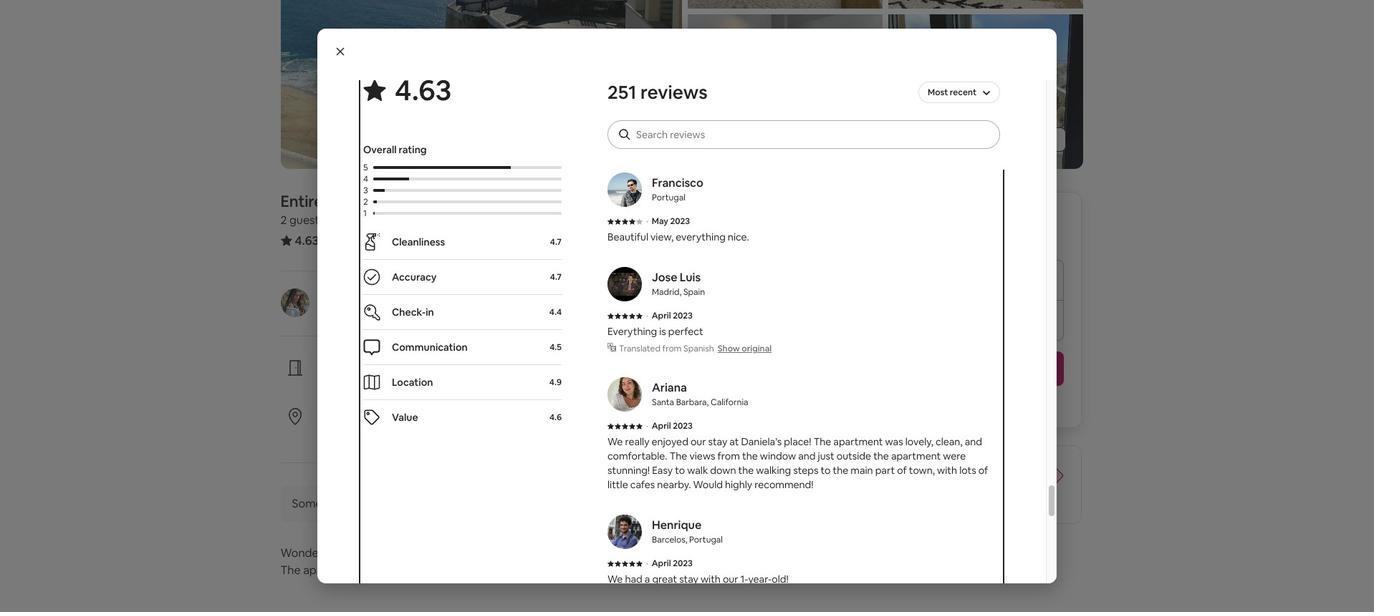 Task type: locate. For each thing, give the bounding box(es) containing it.
location down yourself
[[360, 408, 404, 423]]

just up clean.
[[735, 63, 752, 76]]

1 vertical spatial original
[[742, 343, 772, 355]]

accuracy
[[392, 271, 437, 284]]

0 vertical spatial view
[[446, 563, 470, 578]]

the down outside
[[833, 464, 849, 477]]

was left lovely, at the right of the page
[[885, 436, 903, 449]]

1 vertical spatial overall
[[363, 143, 397, 156]]

1 horizontal spatial view
[[628, 588, 649, 601]]

a right floor),
[[685, 92, 691, 105]]

barcelos,
[[652, 535, 688, 546]]

california
[[711, 397, 749, 408]]

1 horizontal spatial little
[[693, 92, 713, 105]]

0 vertical spatial april
[[652, 310, 671, 322]]

251 down bedroom
[[328, 233, 346, 248]]

a left 5-
[[506, 426, 512, 439]]

stay
[[708, 436, 728, 449], [679, 573, 699, 586]]

guests down the value
[[391, 426, 422, 439]]

views
[[690, 450, 716, 463]]

2 vertical spatial little
[[608, 479, 628, 492]]

one
[[978, 92, 995, 105]]

overall up 5
[[363, 143, 397, 156]]

our inside we really enjoyed our stay at daniela's place! the apartment was lovely, clean, and comfortable. the views from the window and just outside the apartment were stunning! easy to walk down the walking steps to the main part of town, with lots of little cafes nearby. would highly recommend!
[[691, 436, 706, 449]]

other
[[630, 77, 655, 90]]

apartment inside wonderful ocean-facing frontline apartment. the apartment enjoys a unique view of the sea and nazareth.
[[303, 563, 360, 578]]

highly
[[725, 479, 753, 492]]

show original button
[[724, 138, 778, 150], [718, 343, 772, 355]]

2 4.7 from the top
[[550, 272, 562, 283]]

0 vertical spatial reviews
[[641, 80, 708, 105]]

host profile picture image
[[281, 289, 309, 317]]

the left room
[[608, 63, 625, 76]]

rating
[[399, 143, 427, 156]]

most recent button
[[919, 80, 1000, 105]]

2 up bedroom
[[363, 196, 368, 208]]

2
[[363, 196, 368, 208], [281, 213, 287, 228]]

overall up 'if' at right
[[796, 92, 828, 105]]

1 horizontal spatial reviews
[[641, 80, 708, 105]]

we for we really enjoyed our stay at daniela's place! the apartment was lovely, clean, and comfortable. the views from the window and just outside the apartment were stunning! easy to walk down the walking steps to the main part of town, with lots of little cafes nearby. would highly recommend!
[[608, 436, 623, 449]]

location
[[392, 376, 433, 389]]

with up marvelous
[[701, 573, 721, 586]]

3 april from the top
[[652, 558, 671, 570]]

april up great
[[652, 558, 671, 570]]

we left really
[[608, 436, 623, 449]]

everything inside the room is more spacious, just like the apartment in general, did not even intersect with other guests, quite clean. the apartment is in the style of old county times (with a squeaky floor), a little smelling of mold. overall for a couple of nights ok, but no one seems to use the kitchen, so it was a little as if everything was covered in mold, we didn't cook either, although we planned!
[[819, 106, 869, 119]]

kitchen,
[[688, 106, 725, 119]]

april up the everything is perfect
[[652, 310, 671, 322]]

apartment up mold. on the top right
[[768, 77, 817, 90]]

original for is
[[748, 138, 778, 150]]

we down it on the top right of page
[[736, 120, 750, 133]]

little down quite
[[693, 92, 713, 105]]

show original button right spanish
[[718, 343, 772, 355]]

0 vertical spatial 251
[[608, 80, 637, 105]]

0 horizontal spatial just
[[735, 63, 752, 76]]

the inside wonderful ocean-facing frontline apartment. the apartment enjoys a unique view of the sea and nazareth.
[[281, 563, 301, 578]]

2 for 2 guests
[[281, 213, 287, 228]]

2 vertical spatial from
[[718, 450, 740, 463]]

1 vertical spatial 2
[[281, 213, 287, 228]]

spanish
[[684, 343, 714, 355]]

in up yourself
[[386, 359, 396, 374]]

with down were
[[937, 464, 958, 477]]

lovely studio/apartment in sítio da nazaré 2 image 3 image
[[688, 14, 883, 169]]

2023 up "enjoyed"
[[673, 421, 693, 432]]

recommend!
[[755, 479, 814, 492]]

12/22/2023
[[958, 279, 1011, 292]]

april up "enjoyed"
[[652, 421, 671, 432]]

a
[[608, 92, 613, 105], [685, 92, 691, 105], [846, 92, 851, 105], [768, 106, 774, 119], [506, 426, 512, 439], [399, 563, 405, 578], [645, 573, 650, 586]]

walk
[[687, 464, 708, 477]]

2 we from the top
[[608, 573, 623, 586]]

a up planned!
[[768, 106, 774, 119]]

0 horizontal spatial 2
[[281, 213, 287, 228]]

1 · april 2023 from the top
[[646, 310, 693, 322]]

check-in
[[392, 306, 434, 319]]

we inside we had a great stay with our 1-year-old! the view is marvelous and the location was the best.
[[608, 573, 623, 586]]

1 vertical spatial just
[[818, 450, 835, 463]]

0 vertical spatial 2
[[363, 196, 368, 208]]

show left all
[[981, 133, 1007, 146]]

nights
[[899, 92, 927, 105]]

1 horizontal spatial guests
[[391, 426, 422, 439]]

spain
[[684, 287, 705, 298]]

1 vertical spatial little
[[776, 106, 796, 119]]

1-
[[741, 573, 748, 586]]

check-
[[392, 306, 426, 319]]

stay inside we had a great stay with our 1-year-old! the view is marvelous and the location was the best.
[[679, 573, 699, 586]]

main
[[851, 464, 873, 477]]

couple
[[854, 92, 885, 105]]

1 inside 4.63 dialog
[[363, 208, 367, 219]]

1 vertical spatial 4.7
[[550, 272, 562, 283]]

2 vertical spatial · april 2023
[[646, 558, 693, 570]]

0 vertical spatial 4.63
[[395, 72, 452, 109]]

show original button for is
[[724, 138, 778, 150]]

the left best.
[[807, 588, 822, 601]]

in
[[841, 63, 849, 76], [829, 77, 837, 90], [931, 106, 939, 119], [403, 191, 416, 211], [426, 306, 434, 319], [386, 359, 396, 374], [397, 378, 405, 391]]

apartment down wonderful
[[303, 563, 360, 578]]

0 horizontal spatial guests
[[290, 213, 325, 228]]

bedroom
[[340, 213, 389, 228]]

0 vertical spatial original
[[748, 138, 778, 150]]

4.7 for accuracy
[[550, 272, 562, 283]]

1 vertical spatial we
[[736, 120, 750, 133]]

ok,
[[930, 92, 943, 105]]

1 vertical spatial · april 2023
[[646, 421, 693, 432]]

· for ariana
[[646, 421, 648, 432]]

1 horizontal spatial location
[[467, 426, 504, 439]]

planned!
[[752, 120, 791, 133]]

are
[[964, 463, 981, 478]]

view down had
[[628, 588, 649, 601]]

has
[[347, 497, 365, 512]]

april for santa
[[652, 421, 671, 432]]

0 horizontal spatial to
[[640, 106, 650, 119]]

0 horizontal spatial 251 reviews
[[328, 233, 389, 248]]

portugal down 'francisco'
[[652, 192, 686, 204]]

0 horizontal spatial everything
[[676, 231, 726, 244]]

portugal
[[477, 191, 539, 211], [652, 192, 686, 204], [689, 535, 723, 546]]

2 horizontal spatial to
[[821, 464, 831, 477]]

best.
[[825, 588, 848, 601]]

with inside the room is more spacious, just like the apartment in general, did not even intersect with other guests, quite clean. the apartment is in the style of old county times (with a squeaky floor), a little smelling of mold. overall for a couple of nights ok, but no one seems to use the kitchen, so it was a little as if everything was covered in mold, we didn't cook either, although we planned!
[[608, 77, 628, 90]]

0 vertical spatial stay
[[708, 436, 728, 449]]

everything down for
[[819, 106, 869, 119]]

0 vertical spatial we
[[969, 106, 983, 119]]

the down 1-
[[730, 588, 745, 601]]

1 horizontal spatial everything
[[819, 106, 869, 119]]

2 horizontal spatial little
[[776, 106, 796, 119]]

of inside great location 95% of recent guests gave the location a 5-star rating.
[[347, 426, 357, 439]]

the inside great location 95% of recent guests gave the location a 5-star rating.
[[449, 426, 465, 439]]

4.63 up rating
[[395, 72, 452, 109]]

location inside we had a great stay with our 1-year-old! the view is marvelous and the location was the best.
[[747, 588, 784, 601]]

251 reviews up use
[[608, 80, 708, 105]]

1 vertical spatial guests
[[391, 426, 422, 439]]

portugal inside henrique barcelos, portugal
[[689, 535, 723, 546]]

check-
[[349, 359, 386, 374]]

beautiful
[[608, 231, 649, 244]]

the inside we had a great stay with our 1-year-old! the view is marvelous and the location was the best.
[[608, 588, 625, 601]]

and
[[965, 436, 982, 449], [798, 450, 816, 463], [527, 563, 547, 578], [710, 588, 727, 601]]

a right had
[[645, 573, 650, 586]]

stay inside we really enjoyed our stay at daniela's place! the apartment was lovely, clean, and comfortable. the views from the window and just outside the apartment were stunning! easy to walk down the walking steps to the main part of town, with lots of little cafes nearby. would highly recommend!
[[708, 436, 728, 449]]

in up communication
[[426, 306, 434, 319]]

in right yourself
[[397, 378, 405, 391]]

a down facing
[[399, 563, 405, 578]]

· april 2023 up "enjoyed"
[[646, 421, 693, 432]]

1 vertical spatial show original button
[[718, 343, 772, 355]]

· april 2023 for barcelos,
[[646, 558, 693, 570]]

ukrainian
[[684, 138, 720, 150]]

of left mold. on the top right
[[756, 92, 766, 105]]

henrique
[[652, 518, 702, 533]]

automatically
[[397, 497, 468, 512]]

we left had
[[608, 573, 623, 586]]

of down apartment. on the bottom
[[472, 563, 484, 578]]

0 vertical spatial · april 2023
[[646, 310, 693, 322]]

4.7
[[550, 236, 562, 248], [550, 272, 562, 283]]

enjoys
[[362, 563, 396, 578]]

2 horizontal spatial portugal
[[689, 535, 723, 546]]

12/22/2023 button
[[834, 260, 1065, 300]]

1 vertical spatial stay
[[679, 573, 699, 586]]

show inside show all photos button
[[981, 133, 1007, 146]]

show
[[981, 133, 1007, 146], [724, 138, 746, 150], [718, 343, 740, 355]]

we
[[608, 436, 623, 449], [608, 573, 623, 586]]

view down the frontline
[[446, 563, 470, 578]]

1 vertical spatial we
[[608, 573, 623, 586]]

0 horizontal spatial stay
[[679, 573, 699, 586]]

to right steps
[[821, 464, 831, 477]]

mold.
[[768, 92, 794, 105]]

2 horizontal spatial location
[[747, 588, 784, 601]]

· april 2023 up the everything is perfect
[[646, 310, 693, 322]]

1 translated from the top
[[619, 138, 661, 150]]

location
[[360, 408, 404, 423], [467, 426, 504, 439], [747, 588, 784, 601]]

just up steps
[[818, 450, 835, 463]]

great location 95% of recent guests gave the location a 5-star rating.
[[326, 408, 573, 439]]

of right part
[[897, 464, 907, 477]]

1 horizontal spatial 2
[[363, 196, 368, 208]]

barbara,
[[676, 397, 709, 408]]

1 vertical spatial from
[[663, 343, 682, 355]]

the down apartment. on the bottom
[[486, 563, 504, 578]]

april for luis
[[652, 310, 671, 322]]

1 vertical spatial view
[[628, 588, 649, 601]]

1 vertical spatial translated
[[619, 343, 661, 355]]

$75 aud
[[983, 463, 1029, 478]]

and up steps
[[798, 450, 816, 463]]

0 vertical spatial 4.7
[[550, 236, 562, 248]]

the down had
[[608, 588, 625, 601]]

daniela
[[384, 288, 424, 303]]

1
[[363, 208, 367, 219], [333, 213, 337, 228], [397, 213, 402, 228], [433, 213, 437, 228]]

we really enjoyed our stay at daniela's place! the apartment was lovely, clean, and comfortable. the views from the window and just outside the apartment were stunning! easy to walk down the walking steps to the main part of town, with lots of little cafes nearby. would highly recommend!
[[608, 436, 988, 492]]

2 guests
[[281, 213, 325, 228]]

we for we had a great stay with our 1-year-old! the view is marvelous and the location was the best.
[[608, 573, 623, 586]]

recent inside great location 95% of recent guests gave the location a 5-star rating.
[[359, 426, 389, 439]]

to inside the room is more spacious, just like the apartment in general, did not even intersect with other guests, quite clean. the apartment is in the style of old county times (with a squeaky floor), a little smelling of mold. overall for a couple of nights ok, but no one seems to use the kitchen, so it was a little as if everything was covered in mold, we didn't cook either, although we planned!
[[640, 106, 650, 119]]

a inside great location 95% of recent guests gave the location a 5-star rating.
[[506, 426, 512, 439]]

jose luis image
[[608, 267, 642, 302], [608, 267, 642, 302]]

0 vertical spatial recent
[[950, 87, 977, 98]]

1 vertical spatial 251
[[328, 233, 346, 248]]

2023 up beautiful view, everything nice.
[[670, 216, 690, 227]]

1 horizontal spatial to
[[675, 464, 685, 477]]

communication
[[392, 341, 468, 354]]

1 horizontal spatial 4.63
[[395, 72, 452, 109]]

1 vertical spatial our
[[723, 573, 739, 586]]

in left general,
[[841, 63, 849, 76]]

0 vertical spatial show original button
[[724, 138, 778, 150]]

lovely studio/apartment in sítio da nazaré 2 image 2 image
[[688, 0, 883, 8]]

0 vertical spatial just
[[735, 63, 752, 76]]

in up for
[[829, 77, 837, 90]]

0 horizontal spatial view
[[446, 563, 470, 578]]

was down couple
[[871, 106, 889, 119]]

our up the views
[[691, 436, 706, 449]]

just inside the room is more spacious, just like the apartment in general, did not even intersect with other guests, quite clean. the apartment is in the style of old county times (with a squeaky floor), a little smelling of mold. overall for a couple of nights ok, but no one seems to use the kitchen, so it was a little as if everything was covered in mold, we didn't cook either, although we planned!
[[735, 63, 752, 76]]

if
[[811, 106, 817, 119]]

1 horizontal spatial 251
[[608, 80, 637, 105]]

· april 2023 for luis
[[646, 310, 693, 322]]

a inside we had a great stay with our 1-year-old! the view is marvelous and the location was the best.
[[645, 573, 650, 586]]

· april 2023 up great
[[646, 558, 693, 570]]

1 horizontal spatial recent
[[950, 87, 977, 98]]

1 vertical spatial 4.63
[[295, 233, 319, 249]]

1 horizontal spatial just
[[818, 450, 835, 463]]

style
[[857, 77, 879, 90]]

from down at
[[718, 450, 740, 463]]

0 horizontal spatial our
[[691, 436, 706, 449]]

from down perfect
[[663, 343, 682, 355]]

and right marvelous
[[710, 588, 727, 601]]

1 horizontal spatial overall
[[796, 92, 828, 105]]

reviews down bedroom
[[348, 233, 389, 248]]

was inside we really enjoyed our stay at daniela's place! the apartment was lovely, clean, and comfortable. the views from the window and just outside the apartment were stunning! easy to walk down the walking steps to the main part of town, with lots of little cafes nearby. would highly recommend!
[[885, 436, 903, 449]]

been
[[368, 497, 395, 512]]

with up squeaky
[[608, 77, 628, 90]]

reviews inside 4.63 dialog
[[641, 80, 708, 105]]

1 vertical spatial april
[[652, 421, 671, 432]]

unit
[[372, 191, 400, 211]]

3 · april 2023 from the top
[[646, 558, 693, 570]]

show for the room is more spacious, just like the apartment in general, did not even intersect with other guests, quite clean. the apartment is in the style of old county times (with a squeaky floor), a little smelling of mold. overall for a couple of nights ok, but no one seems to use the kitchen, so it was a little as if everything was covered in mold, we didn't cook either, although we planned!
[[724, 138, 746, 150]]

lovely studio/apartment in sítio da nazaré 2 image 5 image
[[888, 14, 1083, 169]]

the down "enjoyed"
[[670, 450, 688, 463]]

jose
[[652, 270, 678, 285]]

2 vertical spatial april
[[652, 558, 671, 570]]

portugal right nazaré,
[[477, 191, 539, 211]]

1 horizontal spatial stay
[[708, 436, 728, 449]]

did
[[890, 63, 905, 76]]

1 horizontal spatial our
[[723, 573, 739, 586]]

the down wonderful
[[281, 563, 301, 578]]

we had a great stay with our 1-year-old! the view is marvelous and the location was the best.
[[608, 573, 848, 601]]

location left 5-
[[467, 426, 504, 439]]

2 · april 2023 from the top
[[646, 421, 693, 432]]

of right "95%"
[[347, 426, 357, 439]]

original
[[748, 138, 778, 150], [742, 343, 772, 355]]

1 horizontal spatial 251 reviews
[[608, 80, 708, 105]]

some info has been automatically translated.
[[292, 497, 527, 512]]

reviews
[[641, 80, 708, 105], [348, 233, 389, 248]]

1 left bed
[[397, 213, 402, 228]]

days.
[[871, 492, 898, 507]]

stay for with
[[679, 573, 699, 586]]

ariana image
[[608, 378, 642, 412]]

1 we from the top
[[608, 436, 623, 449]]

your
[[905, 463, 929, 478]]

1 down rental
[[333, 213, 337, 228]]

0 vertical spatial overall
[[796, 92, 828, 105]]

4.6
[[550, 412, 562, 424]]

2 vertical spatial location
[[747, 588, 784, 601]]

down
[[710, 464, 736, 477]]

original for perfect
[[742, 343, 772, 355]]

we inside we really enjoyed our stay at daniela's place! the apartment was lovely, clean, and comfortable. the views from the window and just outside the apartment were stunning! easy to walk down the walking steps to the main part of town, with lots of little cafes nearby. would highly recommend!
[[608, 436, 623, 449]]

1 horizontal spatial portugal
[[652, 192, 686, 204]]

of inside wonderful ocean-facing frontline apartment. the apartment enjoys a unique view of the sea and nazareth.
[[472, 563, 484, 578]]

stay for at
[[708, 436, 728, 449]]

show right spanish
[[718, 343, 740, 355]]

reviews down more
[[641, 80, 708, 105]]

0 horizontal spatial portugal
[[477, 191, 539, 211]]

star
[[523, 426, 541, 439]]

henrique image
[[608, 515, 642, 550]]

view inside wonderful ocean-facing frontline apartment. the apartment enjoys a unique view of the sea and nazareth.
[[446, 563, 470, 578]]

with inside we had a great stay with our 1-year-old! the view is marvelous and the location was the best.
[[701, 573, 721, 586]]

and right sea
[[527, 563, 547, 578]]

0 vertical spatial 251 reviews
[[608, 80, 708, 105]]

2 april from the top
[[652, 421, 671, 432]]

stay left at
[[708, 436, 728, 449]]

· april 2023 for santa
[[646, 421, 693, 432]]

original down planned!
[[748, 138, 778, 150]]

0 vertical spatial translated
[[619, 138, 661, 150]]

everything
[[608, 325, 657, 338]]

2 inside 4.63 dialog
[[363, 196, 368, 208]]

translated
[[619, 138, 661, 150], [619, 343, 661, 355]]

0 horizontal spatial little
[[608, 479, 628, 492]]

at
[[730, 436, 739, 449]]

we down the no
[[969, 106, 983, 119]]

a up seems
[[608, 92, 613, 105]]

just inside we really enjoyed our stay at daniela's place! the apartment was lovely, clean, and comfortable. the views from the window and just outside the apartment were stunning! easy to walk down the walking steps to the main part of town, with lots of little cafes nearby. would highly recommend!
[[818, 450, 835, 463]]

251 reviews down bedroom
[[328, 233, 389, 248]]

francisco image
[[608, 173, 642, 207], [608, 173, 642, 207]]

everything down · may 2023
[[676, 231, 726, 244]]

lovely studio/apartment in sítio da nazaré 2 image 1 image
[[281, 0, 682, 169]]

4.63 inside 4.63 dialog
[[395, 72, 452, 109]]

cafes
[[630, 479, 655, 492]]

2 translated from the top
[[619, 343, 661, 355]]

1 vertical spatial recent
[[359, 426, 389, 439]]

place!
[[784, 436, 812, 449]]

guests down entire
[[290, 213, 325, 228]]

lower
[[834, 463, 867, 478]]

to up cook
[[640, 106, 650, 119]]

0 vertical spatial guests
[[290, 213, 325, 228]]

0 vertical spatial everything
[[819, 106, 869, 119]]

1 april from the top
[[652, 310, 671, 322]]

the
[[771, 63, 787, 76], [839, 77, 854, 90], [670, 106, 686, 119], [430, 378, 445, 391], [449, 426, 465, 439], [742, 450, 758, 463], [874, 450, 889, 463], [739, 464, 754, 477], [833, 464, 849, 477], [882, 477, 900, 492], [1002, 477, 1020, 492], [486, 563, 504, 578], [730, 588, 745, 601], [807, 588, 822, 601]]

you
[[891, 398, 908, 411]]

recent
[[950, 87, 977, 98], [359, 426, 389, 439]]

little down mold. on the top right
[[776, 106, 796, 119]]

0 horizontal spatial recent
[[359, 426, 389, 439]]

show down although on the right top of the page
[[724, 138, 746, 150]]

0 horizontal spatial location
[[360, 408, 404, 423]]

santa
[[652, 397, 674, 408]]

little down 'stunning!'
[[608, 479, 628, 492]]

overall inside the room is more spacious, just like the apartment in general, did not even intersect with other guests, quite clean. the apartment is in the style of old county times (with a squeaky floor), a little smelling of mold. overall for a couple of nights ok, but no one seems to use the kitchen, so it was a little as if everything was covered in mold, we didn't cook either, although we planned!
[[796, 92, 828, 105]]

yourself
[[358, 378, 395, 391]]

translated from spanish show original
[[619, 343, 772, 355]]

2023 for barcelos,
[[673, 558, 693, 570]]

60
[[855, 492, 868, 507]]

251 up seems
[[608, 80, 637, 105]]

guests inside great location 95% of recent guests gave the location a 5-star rating.
[[391, 426, 422, 439]]

0 vertical spatial our
[[691, 436, 706, 449]]

the
[[608, 63, 625, 76], [748, 77, 766, 90], [814, 436, 832, 449], [670, 450, 688, 463], [281, 563, 301, 578], [608, 588, 625, 601]]

1 vertical spatial location
[[467, 426, 504, 439]]

1 vertical spatial reviews
[[348, 233, 389, 248]]

no
[[964, 92, 975, 105]]

the right like
[[771, 63, 787, 76]]

0 vertical spatial we
[[608, 436, 623, 449]]

0 vertical spatial little
[[693, 92, 713, 105]]

0 vertical spatial from
[[663, 138, 682, 150]]

1 4.7 from the top
[[550, 236, 562, 248]]



Task type: vqa. For each thing, say whether or not it's contained in the screenshot.
Perfect
yes



Task type: describe. For each thing, give the bounding box(es) containing it.
2023 for santa
[[673, 421, 693, 432]]

0 horizontal spatial 251
[[328, 233, 346, 248]]

the inside the self check-in check yourself in with the lockbox.
[[430, 378, 445, 391]]

the down like
[[748, 77, 766, 90]]

wonderful
[[281, 546, 337, 561]]

outside
[[837, 450, 872, 463]]

hosted by daniela 6 years hosting
[[326, 288, 424, 319]]

2 for 2
[[363, 196, 368, 208]]

0 horizontal spatial reviews
[[348, 233, 389, 248]]

ariana image
[[608, 378, 642, 412]]

0 horizontal spatial we
[[736, 120, 750, 133]]

4.7 for cleanliness
[[550, 236, 562, 248]]

the up highly
[[739, 464, 754, 477]]

squeaky
[[615, 92, 653, 105]]

gave
[[425, 426, 447, 439]]

you won't be charged yet
[[891, 398, 1008, 411]]

with inside the self check-in check yourself in with the lockbox.
[[407, 378, 428, 391]]

2023 for luis
[[673, 310, 693, 322]]

portugal inside francisco portugal
[[652, 192, 686, 204]]

the left avg.
[[882, 477, 900, 492]]

apartment up for
[[789, 63, 839, 76]]

was right it on the top right of page
[[748, 106, 766, 119]]

1 vertical spatial everything
[[676, 231, 726, 244]]

1 left the bath
[[433, 213, 437, 228]]

lovely studio/apartment in sítio da nazaré 2 image 4 image
[[888, 0, 1083, 8]]

henrique barcelos, portugal
[[652, 518, 723, 546]]

overall rating
[[363, 143, 427, 156]]

as
[[799, 106, 809, 119]]

0 horizontal spatial 4.63
[[295, 233, 319, 249]]

either,
[[662, 120, 690, 133]]

room
[[628, 63, 652, 76]]

· for jose
[[646, 310, 648, 322]]

bed
[[404, 213, 425, 228]]

madrid,
[[652, 287, 682, 298]]

show original button for perfect
[[718, 343, 772, 355]]

little inside we really enjoyed our stay at daniela's place! the apartment was lovely, clean, and comfortable. the views from the window and just outside the apartment were stunning! easy to walk down the walking steps to the main part of town, with lots of little cafes nearby. would highly recommend!
[[608, 479, 628, 492]]

from for perfect
[[663, 343, 682, 355]]

entire
[[281, 191, 323, 211]]

beautiful view, everything nice.
[[608, 231, 750, 244]]

1 vertical spatial 251 reviews
[[328, 233, 389, 248]]

and inside wonderful ocean-facing frontline apartment. the apartment enjoys a unique view of the sea and nazareth.
[[527, 563, 547, 578]]

· for henrique
[[646, 558, 648, 570]]

1 bedroom · 1 bed · 1 bath
[[333, 213, 464, 228]]

seems
[[608, 106, 638, 119]]

intersect
[[949, 63, 991, 76]]

Search reviews, Press 'Enter' to search text field
[[636, 128, 986, 142]]

· for francisco
[[646, 216, 648, 227]]

most
[[928, 87, 948, 98]]

most recent
[[928, 87, 977, 98]]

were
[[943, 450, 966, 463]]

of left old
[[881, 77, 890, 90]]

in up bed
[[403, 191, 416, 211]]

times
[[944, 77, 969, 90]]

our inside we had a great stay with our 1-year-old! the view is marvelous and the location was the best.
[[723, 573, 739, 586]]

251 inside 4.63 dialog
[[608, 80, 637, 105]]

translated for the room is more spacious, just like the apartment in general, did not even intersect with other guests, quite clean. the apartment is in the style of old county times (with a squeaky floor), a little smelling of mold. overall for a couple of nights ok, but no one seems to use the kitchen, so it was a little as if everything was covered in mold, we didn't cook either, although we planned!
[[619, 138, 661, 150]]

cleanliness
[[392, 236, 445, 249]]

really
[[625, 436, 650, 449]]

4
[[363, 173, 368, 185]]

1 horizontal spatial we
[[969, 106, 983, 119]]

mold,
[[941, 106, 967, 119]]

old
[[893, 77, 907, 90]]

dates
[[932, 463, 961, 478]]

4.63 dialog
[[317, 5, 1057, 613]]

lovely,
[[906, 436, 934, 449]]

stunning!
[[608, 464, 650, 477]]

check
[[326, 378, 356, 391]]

rating.
[[543, 426, 573, 439]]

part
[[875, 464, 895, 477]]

charged
[[952, 398, 990, 411]]

won't
[[910, 398, 936, 411]]

and up were
[[965, 436, 982, 449]]

jose luis madrid, spain
[[652, 270, 705, 298]]

view inside we had a great stay with our 1-year-old! the view is marvelous and the location was the best.
[[628, 588, 649, 601]]

the right the rate
[[1002, 477, 1020, 492]]

didn't
[[608, 120, 634, 133]]

comfortable.
[[608, 450, 668, 463]]

5-
[[514, 426, 523, 439]]

would
[[693, 479, 723, 492]]

the up for
[[839, 77, 854, 90]]

clean,
[[936, 436, 963, 449]]

translated for everything is perfect
[[619, 343, 661, 355]]

of inside your dates are $75 aud less than the avg. nightly rate of the last 60 days.
[[989, 477, 1000, 492]]

general,
[[851, 63, 888, 76]]

is inside we had a great stay with our 1-year-old! the view is marvelous and the location was the best.
[[651, 588, 658, 601]]

recent inside most recent popup button
[[950, 87, 977, 98]]

walking
[[756, 464, 791, 477]]

apartment down lovely, at the right of the page
[[891, 450, 941, 463]]

covered
[[891, 106, 929, 119]]

frontline
[[411, 546, 456, 561]]

lockbox.
[[448, 378, 486, 391]]

4.9
[[550, 377, 562, 388]]

show for everything is perfect
[[718, 343, 740, 355]]

the down daniela's
[[742, 450, 758, 463]]

less
[[834, 477, 853, 492]]

and inside we had a great stay with our 1-year-old! the view is marvelous and the location was the best.
[[710, 588, 727, 601]]

marvelous
[[660, 588, 708, 601]]

some
[[292, 497, 322, 512]]

henrique image
[[608, 515, 642, 550]]

4.5
[[550, 342, 562, 353]]

apartment up outside
[[834, 436, 883, 449]]

had
[[625, 573, 643, 586]]

lots
[[960, 464, 977, 477]]

2023 for portugal
[[670, 216, 690, 227]]

with inside we really enjoyed our stay at daniela's place! the apartment was lovely, clean, and comfortable. the views from the window and just outside the apartment were stunning! easy to walk down the walking steps to the main part of town, with lots of little cafes nearby. would highly recommend!
[[937, 464, 958, 477]]

ariana
[[652, 381, 687, 396]]

even
[[925, 63, 947, 76]]

hosting
[[361, 306, 396, 319]]

your dates are $75 aud less than the avg. nightly rate of the last 60 days.
[[834, 463, 1029, 507]]

from for is
[[663, 138, 682, 150]]

translated.
[[471, 497, 527, 512]]

in down ok,
[[931, 106, 939, 119]]

year-
[[748, 573, 772, 586]]

the right place!
[[814, 436, 832, 449]]

like
[[754, 63, 769, 76]]

self check-in check yourself in with the lockbox.
[[326, 359, 486, 391]]

yet
[[993, 398, 1008, 411]]

everything is perfect
[[608, 325, 704, 338]]

6
[[326, 306, 332, 319]]

great
[[652, 573, 677, 586]]

the up either,
[[670, 106, 686, 119]]

251 reviews link
[[328, 233, 389, 248]]

all
[[1009, 133, 1019, 146]]

a inside wonderful ocean-facing frontline apartment. the apartment enjoys a unique view of the sea and nazareth.
[[399, 563, 405, 578]]

by
[[368, 288, 382, 303]]

the up part
[[874, 450, 889, 463]]

apartment.
[[458, 546, 518, 561]]

0 horizontal spatial overall
[[363, 143, 397, 156]]

hosted
[[326, 288, 366, 303]]

view,
[[651, 231, 674, 244]]

price.
[[869, 463, 900, 478]]

nearby.
[[657, 479, 691, 492]]

facing
[[376, 546, 409, 561]]

251 reviews inside 4.63 dialog
[[608, 80, 708, 105]]

but
[[945, 92, 961, 105]]

francisco
[[652, 176, 704, 191]]

april for barcelos,
[[652, 558, 671, 570]]

a right for
[[846, 92, 851, 105]]

of right lots
[[979, 464, 988, 477]]

so
[[727, 106, 737, 119]]

self
[[326, 359, 347, 374]]

steps
[[793, 464, 819, 477]]

guests,
[[657, 77, 691, 90]]

for
[[830, 92, 844, 105]]

smelling
[[716, 92, 754, 105]]

was inside we had a great stay with our 1-year-old! the view is marvelous and the location was the best.
[[787, 588, 805, 601]]

from inside we really enjoyed our stay at daniela's place! the apartment was lovely, clean, and comfortable. the views from the window and just outside the apartment were stunning! easy to walk down the walking steps to the main part of town, with lots of little cafes nearby. would highly recommend!
[[718, 450, 740, 463]]

more
[[664, 63, 688, 76]]

3
[[363, 185, 368, 196]]

0 vertical spatial location
[[360, 408, 404, 423]]

nightly
[[927, 477, 962, 492]]

rate
[[965, 477, 986, 492]]

the inside wonderful ocean-facing frontline apartment. the apartment enjoys a unique view of the sea and nazareth.
[[486, 563, 504, 578]]

of down old
[[887, 92, 897, 105]]



